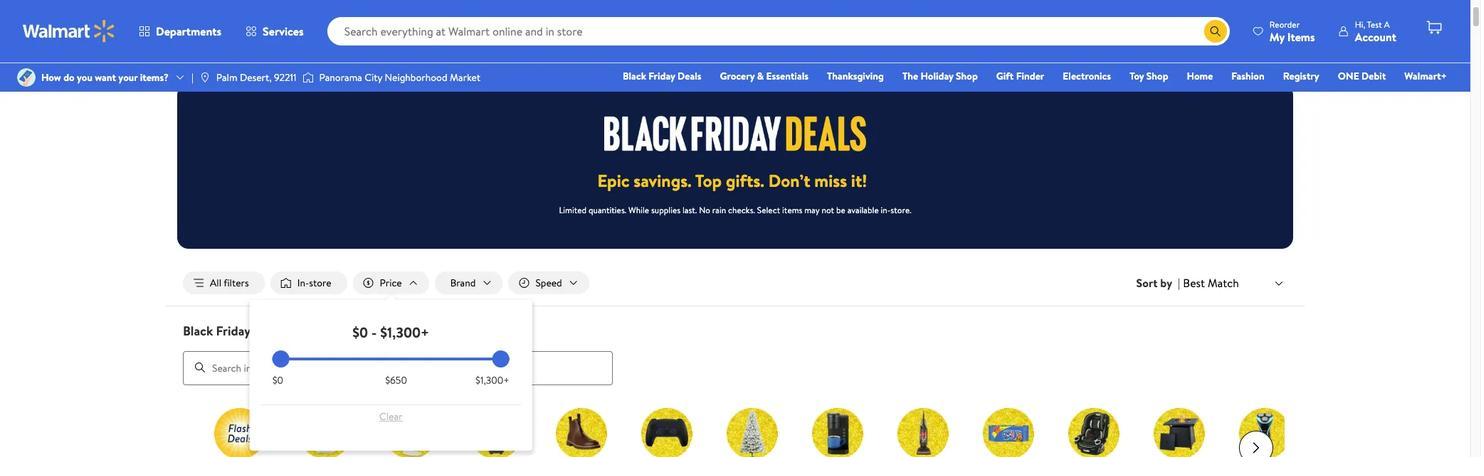Task type: vqa. For each thing, say whether or not it's contained in the screenshot.
FRIDAY within the "search field"
yes



Task type: describe. For each thing, give the bounding box(es) containing it.
store
[[309, 276, 332, 291]]

 image for palm
[[199, 72, 211, 83]]

fashion
[[1232, 69, 1265, 83]]

shop video games image
[[642, 408, 693, 458]]

toy
[[1130, 69, 1145, 83]]

shop patio & garden image
[[1154, 408, 1206, 458]]

services
[[263, 23, 304, 39]]

top
[[696, 169, 722, 193]]

palm desert, 92211
[[216, 70, 297, 85]]

supplies
[[652, 204, 681, 216]]

friday inside black friday deals search field
[[216, 323, 250, 340]]

$0 for $0
[[272, 374, 283, 388]]

0 vertical spatial $1,300+
[[380, 323, 429, 343]]

2 shop from the left
[[1147, 69, 1169, 83]]

services button
[[234, 14, 316, 48]]

shop food image
[[983, 408, 1035, 458]]

do
[[63, 70, 75, 85]]

clear button
[[272, 406, 510, 429]]

you
[[77, 70, 93, 85]]

brand
[[451, 276, 476, 291]]

how
[[41, 70, 61, 85]]

it!
[[852, 169, 868, 193]]

Search in deals search field
[[183, 351, 613, 386]]

flash deals image
[[214, 408, 266, 458]]

gifts.
[[726, 169, 765, 193]]

92211
[[274, 70, 297, 85]]

reorder my items
[[1270, 18, 1316, 45]]

toy shop link
[[1124, 68, 1175, 84]]

brand button
[[435, 272, 503, 295]]

 image for panorama
[[302, 70, 314, 85]]

$0 range field
[[272, 358, 510, 361]]

deals inside black friday deals link
[[678, 69, 702, 83]]

debit
[[1362, 69, 1387, 83]]

limited quantities. while supplies last. no rain checks. select items may not be available in-store.
[[559, 204, 912, 216]]

departments button
[[127, 14, 234, 48]]

black inside black friday deals link
[[623, 69, 647, 83]]

limited
[[559, 204, 587, 216]]

grocery & essentials
[[720, 69, 809, 83]]

your
[[118, 70, 138, 85]]

grocery
[[720, 69, 755, 83]]

Black Friday Deals search field
[[166, 323, 1305, 386]]

registry
[[1284, 69, 1320, 83]]

home link
[[1181, 68, 1220, 84]]

$0 - $1,300+
[[353, 323, 429, 343]]

savings.
[[634, 169, 692, 193]]

panorama city neighborhood market
[[319, 70, 481, 85]]

Search search field
[[327, 17, 1230, 46]]

electronics link
[[1057, 68, 1118, 84]]

items
[[783, 204, 803, 216]]

hi,
[[1356, 18, 1366, 30]]

select
[[757, 204, 781, 216]]

market
[[450, 70, 481, 85]]

home
[[1187, 69, 1214, 83]]

shop beauty & grooming image
[[1240, 408, 1291, 458]]

epic savings. top gifts. don't miss it!
[[598, 169, 868, 193]]

in-store button
[[270, 272, 347, 295]]

essentials
[[767, 69, 809, 83]]

not
[[822, 204, 835, 216]]

gift
[[997, 69, 1014, 83]]

by
[[1161, 276, 1173, 291]]

best match button
[[1181, 274, 1288, 293]]

cart contains 0 items total amount $0.00 image
[[1426, 19, 1443, 36]]

sort and filter section element
[[166, 261, 1305, 306]]

in-store
[[297, 276, 332, 291]]

quantities.
[[589, 204, 627, 216]]

price
[[380, 276, 402, 291]]

best
[[1184, 275, 1206, 291]]

search image
[[194, 363, 206, 374]]

store.
[[891, 204, 912, 216]]

palm
[[216, 70, 238, 85]]

sort
[[1137, 276, 1158, 291]]

desert,
[[240, 70, 272, 85]]

items
[[1288, 29, 1316, 45]]



Task type: locate. For each thing, give the bounding box(es) containing it.
1 vertical spatial $0
[[272, 374, 283, 388]]

shop fashion image
[[556, 408, 607, 458]]

one debit
[[1339, 69, 1387, 83]]

no
[[699, 204, 711, 216]]

1 horizontal spatial |
[[1179, 276, 1181, 291]]

epic
[[598, 169, 630, 193]]

1 vertical spatial |
[[1179, 276, 1181, 291]]

be
[[837, 204, 846, 216]]

all filters
[[210, 276, 249, 291]]

in-
[[297, 276, 309, 291]]

miss
[[815, 169, 847, 193]]

shop seasonal image
[[727, 408, 778, 458]]

| left palm
[[192, 70, 194, 85]]

shop floorcare image
[[898, 408, 949, 458]]

-
[[372, 323, 377, 343]]

match
[[1208, 275, 1240, 291]]

shop home image
[[471, 408, 522, 458]]

1 horizontal spatial black friday deals
[[623, 69, 702, 83]]

1 horizontal spatial friday
[[649, 69, 676, 83]]

deals
[[678, 69, 702, 83], [254, 323, 284, 340]]

one debit link
[[1332, 68, 1393, 84]]

0 vertical spatial $0
[[353, 323, 368, 343]]

the
[[903, 69, 919, 83]]

items?
[[140, 70, 169, 85]]

0 horizontal spatial $0
[[272, 374, 283, 388]]

0 horizontal spatial friday
[[216, 323, 250, 340]]

1 vertical spatial black
[[183, 323, 213, 340]]

black friday deals
[[623, 69, 702, 83], [183, 323, 284, 340]]

holiday
[[921, 69, 954, 83]]

|
[[192, 70, 194, 85], [1179, 276, 1181, 291]]

0 horizontal spatial black
[[183, 323, 213, 340]]

while
[[629, 204, 649, 216]]

finder
[[1017, 69, 1045, 83]]

shop right the toy
[[1147, 69, 1169, 83]]

black friday deals link
[[617, 68, 708, 84]]

black friday deals inside search field
[[183, 323, 284, 340]]

black inside black friday deals search field
[[183, 323, 213, 340]]

deals left grocery at the top of page
[[678, 69, 702, 83]]

one
[[1339, 69, 1360, 83]]

electronics
[[1063, 69, 1112, 83]]

grocery & essentials link
[[714, 68, 815, 84]]

$1,300+
[[380, 323, 429, 343], [476, 374, 510, 388]]

0 vertical spatial |
[[192, 70, 194, 85]]

want
[[95, 70, 116, 85]]

walmart+
[[1405, 69, 1448, 83]]

1 horizontal spatial  image
[[302, 70, 314, 85]]

deals inside black friday deals search field
[[254, 323, 284, 340]]

$1,300+ up $0 range field
[[380, 323, 429, 343]]

| inside 'sort and filter section' element
[[1179, 276, 1181, 291]]

how do you want your items?
[[41, 70, 169, 85]]

0 vertical spatial black
[[623, 69, 647, 83]]

 image
[[17, 68, 36, 87]]

gift finder link
[[990, 68, 1051, 84]]

clear
[[379, 410, 403, 424]]

registry link
[[1277, 68, 1326, 84]]

1 horizontal spatial $1,300+
[[476, 374, 510, 388]]

best match
[[1184, 275, 1240, 291]]

departments
[[156, 23, 222, 39]]

account
[[1356, 29, 1397, 45]]

$650
[[385, 374, 407, 388]]

1 vertical spatial $1,300+
[[476, 374, 510, 388]]

sort by |
[[1137, 276, 1181, 291]]

0 vertical spatial friday
[[649, 69, 676, 83]]

0 vertical spatial deals
[[678, 69, 702, 83]]

| right by on the bottom of page
[[1179, 276, 1181, 291]]

&
[[757, 69, 764, 83]]

the holiday shop
[[903, 69, 978, 83]]

shop kitchen & dining image
[[812, 408, 864, 458]]

0 horizontal spatial  image
[[199, 72, 211, 83]]

fashion link
[[1226, 68, 1272, 84]]

toy shop
[[1130, 69, 1169, 83]]

all filters button
[[183, 272, 265, 295]]

shop baby image
[[1069, 408, 1120, 458]]

rain
[[713, 204, 726, 216]]

1 horizontal spatial black
[[623, 69, 647, 83]]

shop right "holiday"
[[956, 69, 978, 83]]

last.
[[683, 204, 697, 216]]

Walmart Site-Wide search field
[[327, 17, 1230, 46]]

 image left palm
[[199, 72, 211, 83]]

the holiday shop link
[[897, 68, 985, 84]]

thanksgiving link
[[821, 68, 891, 84]]

next slide for chipmodulewithimages list image
[[1240, 431, 1274, 458]]

1 horizontal spatial deals
[[678, 69, 702, 83]]

speed
[[536, 276, 562, 291]]

0 horizontal spatial deals
[[254, 323, 284, 340]]

city
[[365, 70, 383, 85]]

filters
[[224, 276, 249, 291]]

$1300 range field
[[272, 358, 510, 361]]

 image
[[302, 70, 314, 85], [199, 72, 211, 83]]

walmart image
[[23, 20, 115, 43]]

$1,300+ up shop home image
[[476, 374, 510, 388]]

1 shop from the left
[[956, 69, 978, 83]]

shop tech image
[[300, 408, 351, 458]]

1 vertical spatial black friday deals
[[183, 323, 284, 340]]

friday inside black friday deals link
[[649, 69, 676, 83]]

0 horizontal spatial black friday deals
[[183, 323, 284, 340]]

a
[[1385, 18, 1390, 30]]

deals down in-store button
[[254, 323, 284, 340]]

neighborhood
[[385, 70, 448, 85]]

1 horizontal spatial $0
[[353, 323, 368, 343]]

gift finder
[[997, 69, 1045, 83]]

search icon image
[[1210, 26, 1222, 37]]

0 horizontal spatial |
[[192, 70, 194, 85]]

hi, test a account
[[1356, 18, 1397, 45]]

may
[[805, 204, 820, 216]]

0 horizontal spatial shop
[[956, 69, 978, 83]]

walmart black friday deals for days image
[[605, 116, 867, 152]]

shop toys image
[[385, 408, 437, 458]]

shop
[[956, 69, 978, 83], [1147, 69, 1169, 83]]

checks.
[[729, 204, 755, 216]]

walmart+ link
[[1399, 68, 1454, 84]]

1 horizontal spatial shop
[[1147, 69, 1169, 83]]

test
[[1368, 18, 1383, 30]]

$0
[[353, 323, 368, 343], [272, 374, 283, 388]]

 image right 92211
[[302, 70, 314, 85]]

panorama
[[319, 70, 362, 85]]

reorder
[[1270, 18, 1300, 30]]

1 vertical spatial friday
[[216, 323, 250, 340]]

0 horizontal spatial $1,300+
[[380, 323, 429, 343]]

speed button
[[509, 272, 589, 295]]

price button
[[353, 272, 429, 295]]

friday
[[649, 69, 676, 83], [216, 323, 250, 340]]

0 vertical spatial black friday deals
[[623, 69, 702, 83]]

available
[[848, 204, 879, 216]]

my
[[1270, 29, 1285, 45]]

all
[[210, 276, 221, 291]]

clear search field text image
[[1188, 25, 1199, 37]]

don't
[[769, 169, 811, 193]]

thanksgiving
[[827, 69, 884, 83]]

$0 for $0 - $1,300+
[[353, 323, 368, 343]]

1 vertical spatial deals
[[254, 323, 284, 340]]



